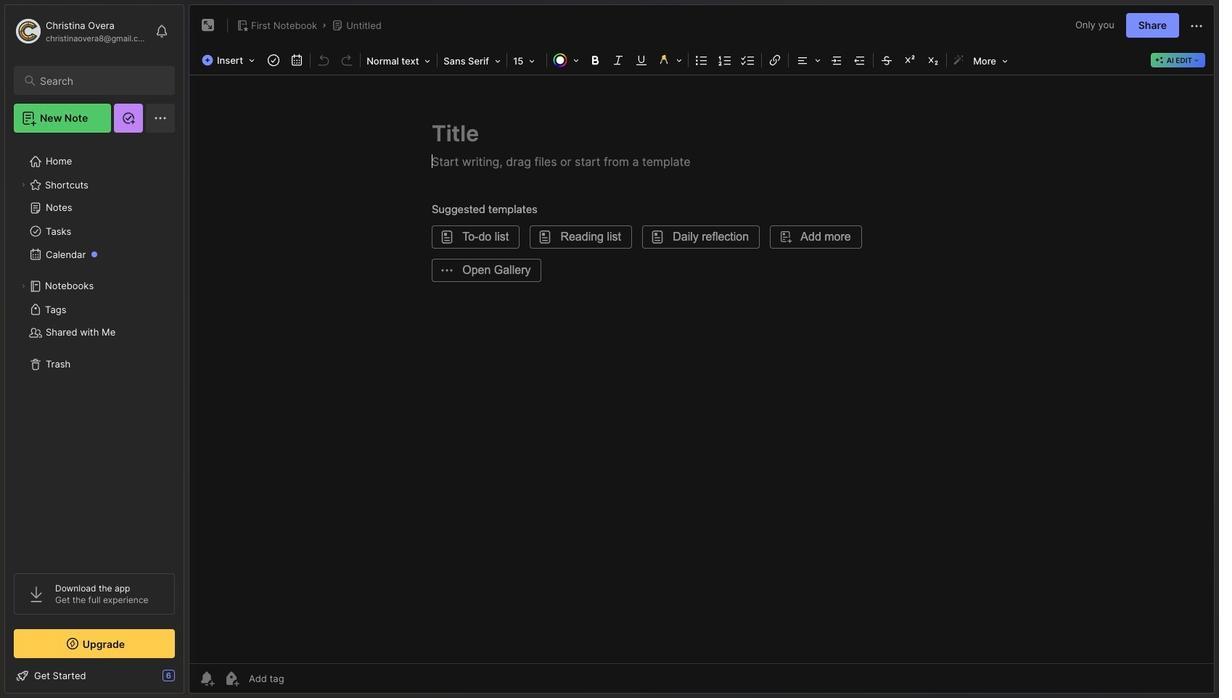 Task type: describe. For each thing, give the bounding box(es) containing it.
task image
[[263, 50, 284, 70]]

outdent image
[[850, 50, 870, 70]]

Heading level field
[[362, 51, 435, 71]]

expand notebooks image
[[19, 282, 28, 291]]

superscript image
[[900, 50, 920, 70]]

add a reminder image
[[198, 670, 216, 688]]

Alignment field
[[790, 50, 825, 70]]

expand note image
[[200, 17, 217, 34]]

click to collapse image
[[183, 672, 194, 689]]

none search field inside main element
[[40, 72, 162, 89]]

tree inside main element
[[5, 141, 184, 561]]



Task type: vqa. For each thing, say whether or not it's contained in the screenshot.
one
no



Task type: locate. For each thing, give the bounding box(es) containing it.
Highlight field
[[653, 50, 687, 70]]

checklist image
[[738, 50, 758, 70]]

italic image
[[608, 50, 628, 70]]

insert link image
[[765, 50, 785, 70]]

Font color field
[[549, 50, 583, 70]]

underline image
[[631, 50, 652, 70]]

calendar event image
[[287, 50, 307, 70]]

Help and Learning task checklist field
[[5, 665, 184, 688]]

Account field
[[14, 17, 148, 46]]

subscript image
[[923, 50, 943, 70]]

Font family field
[[439, 51, 505, 71]]

More actions field
[[1188, 16, 1205, 35]]

Search text field
[[40, 74, 162, 88]]

more actions image
[[1188, 17, 1205, 35]]

Font size field
[[509, 51, 545, 71]]

Insert field
[[198, 50, 262, 70]]

Add tag field
[[247, 673, 357, 686]]

main element
[[0, 0, 189, 699]]

bulleted list image
[[692, 50, 712, 70]]

note window element
[[189, 4, 1215, 698]]

Note Editor text field
[[189, 75, 1214, 664]]

bold image
[[585, 50, 605, 70]]

numbered list image
[[715, 50, 735, 70]]

tree
[[5, 141, 184, 561]]

More field
[[969, 51, 1012, 71]]

strikethrough image
[[877, 50, 897, 70]]

indent image
[[827, 50, 847, 70]]

None search field
[[40, 72, 162, 89]]

add tag image
[[223, 670, 240, 688]]



